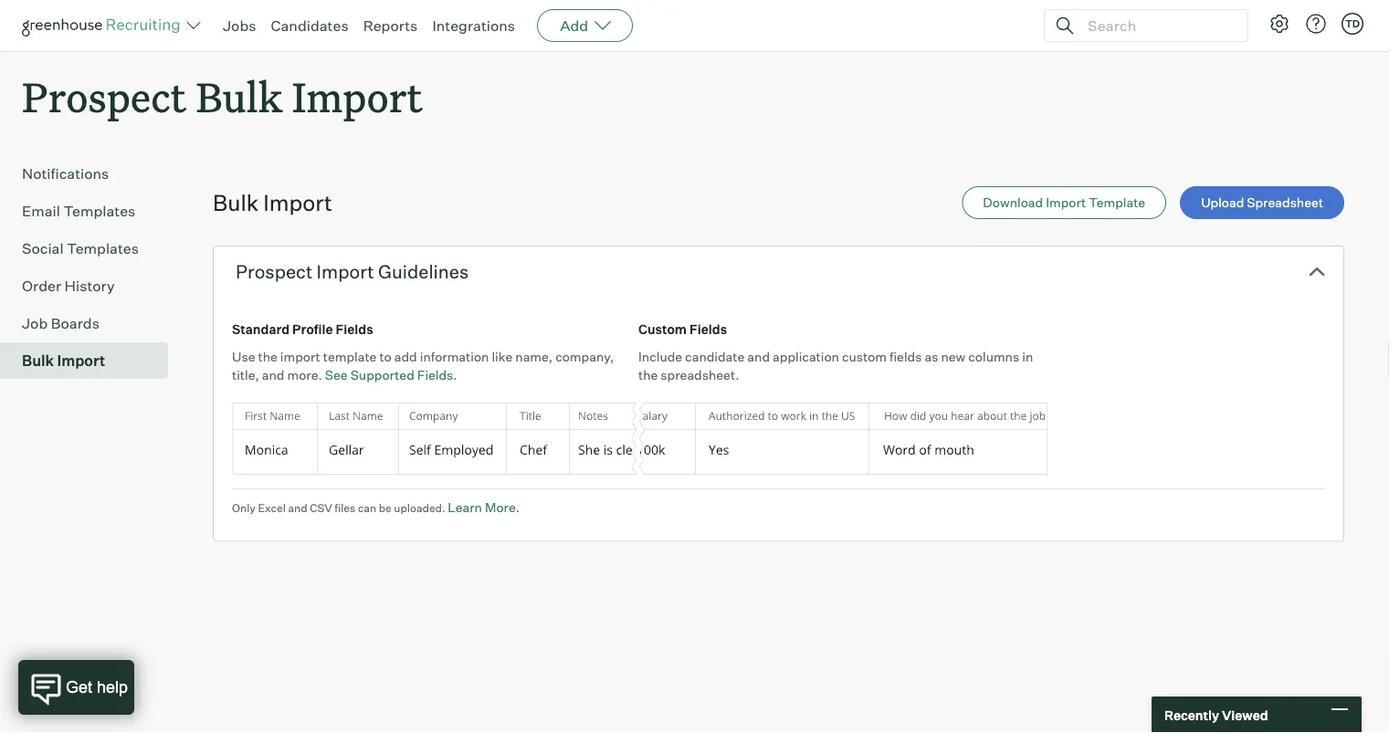 Task type: vqa. For each thing, say whether or not it's contained in the screenshot.
Reports
yes



Task type: describe. For each thing, give the bounding box(es) containing it.
learn more. link
[[448, 500, 520, 516]]

integrations link
[[432, 16, 515, 35]]

prospect for prospect bulk import
[[22, 69, 186, 123]]

import inside download import template 'link'
[[1046, 195, 1086, 211]]

in
[[1022, 349, 1033, 365]]

uploaded.
[[394, 502, 445, 515]]

configure image
[[1269, 13, 1291, 35]]

order
[[22, 277, 61, 295]]

fields
[[890, 349, 922, 365]]

custom fields
[[639, 322, 727, 338]]

bulk import link
[[22, 350, 161, 372]]

fields.
[[417, 367, 457, 383]]

add button
[[537, 9, 633, 42]]

template
[[1089, 195, 1146, 211]]

excel
[[258, 502, 286, 515]]

email templates
[[22, 202, 135, 220]]

see
[[325, 367, 348, 383]]

spreadsheet.
[[661, 367, 740, 383]]

td button
[[1338, 9, 1367, 38]]

add
[[560, 16, 588, 35]]

import up prospect import guidelines
[[263, 189, 332, 217]]

import
[[280, 349, 320, 365]]

history
[[64, 277, 115, 295]]

download
[[983, 195, 1043, 211]]

viewed
[[1222, 707, 1268, 723]]

jobs link
[[223, 16, 256, 35]]

and inside use the import template to add information like name, company, title, and more.
[[262, 367, 285, 383]]

upload spreadsheet
[[1201, 195, 1324, 211]]

add
[[394, 349, 417, 365]]

recently
[[1165, 707, 1219, 723]]

use
[[232, 349, 255, 365]]

email
[[22, 202, 60, 220]]

see supported fields. link
[[325, 367, 457, 383]]

can
[[358, 502, 376, 515]]

candidates link
[[271, 16, 349, 35]]

upload
[[1201, 195, 1244, 211]]

to
[[379, 349, 392, 365]]

profile
[[292, 322, 333, 338]]

job boards link
[[22, 313, 161, 335]]

csv
[[310, 502, 332, 515]]

1 fields from the left
[[336, 322, 373, 338]]

recently viewed
[[1165, 707, 1268, 723]]

greenhouse recruiting image
[[22, 15, 186, 37]]

supported
[[350, 367, 415, 383]]

boards
[[51, 314, 99, 333]]

social templates link
[[22, 238, 161, 260]]

social templates
[[22, 240, 139, 258]]

2 fields from the left
[[690, 322, 727, 338]]

use the import template to add information like name, company, title, and more.
[[232, 349, 614, 383]]

reports
[[363, 16, 418, 35]]

email templates link
[[22, 200, 161, 222]]

job boards
[[22, 314, 99, 333]]

order history
[[22, 277, 115, 295]]

candidate
[[685, 349, 745, 365]]

0 vertical spatial bulk
[[196, 69, 283, 123]]

and for excel
[[288, 502, 307, 515]]

new
[[941, 349, 966, 365]]

order history link
[[22, 275, 161, 297]]



Task type: locate. For each thing, give the bounding box(es) containing it.
include candidate and application custom fields as new columns in the spreadsheet.
[[639, 349, 1033, 383]]

import inside "bulk import" link
[[57, 352, 105, 370]]

notifications
[[22, 165, 109, 183]]

0 horizontal spatial prospect
[[22, 69, 186, 123]]

2 horizontal spatial and
[[748, 349, 770, 365]]

standard profile fields
[[232, 322, 373, 338]]

prospect bulk import
[[22, 69, 423, 123]]

prospect up 'standard'
[[236, 261, 313, 283]]

prospect for prospect import guidelines
[[236, 261, 313, 283]]

1 horizontal spatial fields
[[690, 322, 727, 338]]

prospect down greenhouse recruiting image
[[22, 69, 186, 123]]

upload spreadsheet button
[[1180, 187, 1345, 219]]

more.
[[287, 367, 322, 383]]

spreadsheet
[[1247, 195, 1324, 211]]

standard
[[232, 322, 290, 338]]

the right use
[[258, 349, 277, 365]]

prospect import guidelines
[[236, 261, 469, 283]]

the
[[258, 349, 277, 365], [639, 367, 658, 383]]

title,
[[232, 367, 259, 383]]

0 vertical spatial templates
[[63, 202, 135, 220]]

1 vertical spatial templates
[[67, 240, 139, 258]]

only excel and csv files can be uploaded. learn more.
[[232, 500, 520, 516]]

1 horizontal spatial the
[[639, 367, 658, 383]]

import
[[292, 69, 423, 123], [263, 189, 332, 217], [1046, 195, 1086, 211], [317, 261, 374, 283], [57, 352, 105, 370]]

and inside only excel and csv files can be uploaded. learn more.
[[288, 502, 307, 515]]

import down reports
[[292, 69, 423, 123]]

templates up social templates link
[[63, 202, 135, 220]]

import left 'template'
[[1046, 195, 1086, 211]]

columns
[[969, 349, 1020, 365]]

templates down email templates link on the top of page
[[67, 240, 139, 258]]

fields
[[336, 322, 373, 338], [690, 322, 727, 338]]

fields up candidate
[[690, 322, 727, 338]]

templates
[[63, 202, 135, 220], [67, 240, 139, 258]]

and left csv
[[288, 502, 307, 515]]

1 vertical spatial the
[[639, 367, 658, 383]]

1 horizontal spatial and
[[288, 502, 307, 515]]

social
[[22, 240, 64, 258]]

0 vertical spatial the
[[258, 349, 277, 365]]

1 vertical spatial bulk import
[[22, 352, 105, 370]]

guidelines
[[378, 261, 469, 283]]

see supported fields.
[[325, 367, 457, 383]]

download import template
[[983, 195, 1146, 211]]

and for candidate
[[748, 349, 770, 365]]

1 vertical spatial and
[[262, 367, 285, 383]]

company,
[[556, 349, 614, 365]]

2 vertical spatial and
[[288, 502, 307, 515]]

templates for social templates
[[67, 240, 139, 258]]

0 horizontal spatial bulk import
[[22, 352, 105, 370]]

0 vertical spatial prospect
[[22, 69, 186, 123]]

include
[[639, 349, 682, 365]]

like
[[492, 349, 513, 365]]

application
[[773, 349, 839, 365]]

0 vertical spatial bulk import
[[213, 189, 332, 217]]

td button
[[1342, 13, 1364, 35]]

fields up template
[[336, 322, 373, 338]]

Search text field
[[1083, 12, 1231, 39]]

as
[[925, 349, 938, 365]]

1 horizontal spatial bulk import
[[213, 189, 332, 217]]

files
[[335, 502, 356, 515]]

the down include
[[639, 367, 658, 383]]

bulk
[[196, 69, 283, 123], [213, 189, 259, 217], [22, 352, 54, 370]]

notifications link
[[22, 163, 161, 185]]

and
[[748, 349, 770, 365], [262, 367, 285, 383], [288, 502, 307, 515]]

jobs
[[223, 16, 256, 35]]

import up profile
[[317, 261, 374, 283]]

0 vertical spatial and
[[748, 349, 770, 365]]

name,
[[515, 349, 553, 365]]

the inside use the import template to add information like name, company, title, and more.
[[258, 349, 277, 365]]

0 horizontal spatial the
[[258, 349, 277, 365]]

integrations
[[432, 16, 515, 35]]

bulk import
[[213, 189, 332, 217], [22, 352, 105, 370]]

more.
[[485, 500, 520, 516]]

import down boards
[[57, 352, 105, 370]]

templates for email templates
[[63, 202, 135, 220]]

only
[[232, 502, 256, 515]]

template
[[323, 349, 377, 365]]

candidates
[[271, 16, 349, 35]]

1 vertical spatial prospect
[[236, 261, 313, 283]]

learn
[[448, 500, 482, 516]]

and right candidate
[[748, 349, 770, 365]]

custom
[[842, 349, 887, 365]]

1 horizontal spatial prospect
[[236, 261, 313, 283]]

0 horizontal spatial fields
[[336, 322, 373, 338]]

the inside include candidate and application custom fields as new columns in the spreadsheet.
[[639, 367, 658, 383]]

be
[[379, 502, 392, 515]]

custom
[[639, 322, 687, 338]]

download import template link
[[962, 187, 1167, 219]]

2 vertical spatial bulk
[[22, 352, 54, 370]]

td
[[1345, 17, 1360, 30]]

reports link
[[363, 16, 418, 35]]

and inside include candidate and application custom fields as new columns in the spreadsheet.
[[748, 349, 770, 365]]

prospect
[[22, 69, 186, 123], [236, 261, 313, 283]]

1 vertical spatial bulk
[[213, 189, 259, 217]]

job
[[22, 314, 48, 333]]

0 horizontal spatial and
[[262, 367, 285, 383]]

and right title,
[[262, 367, 285, 383]]

information
[[420, 349, 489, 365]]



